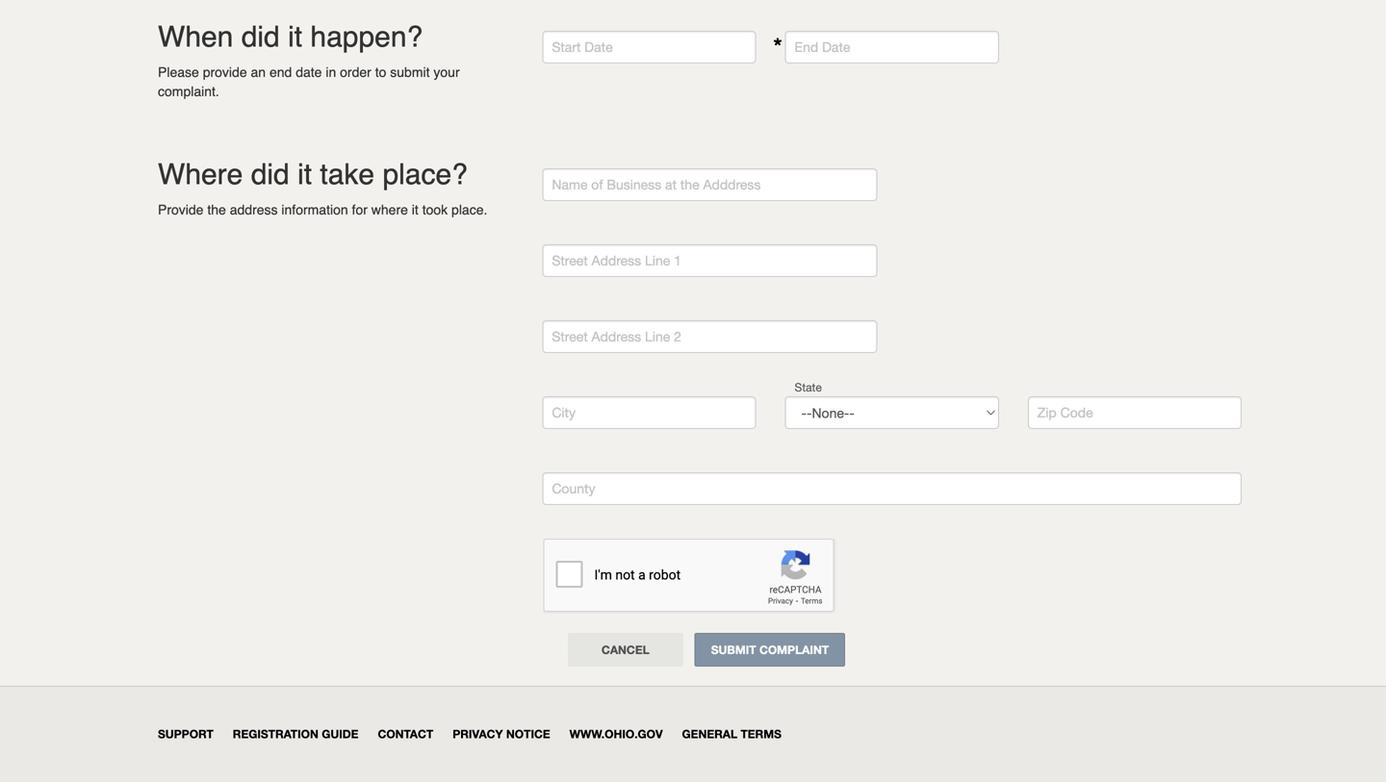 Task type: vqa. For each thing, say whether or not it's contained in the screenshot.
bottommost DESK
no



Task type: describe. For each thing, give the bounding box(es) containing it.
2
[[674, 329, 682, 345]]

contact link
[[378, 728, 434, 742]]

end
[[270, 65, 292, 80]]

order
[[340, 65, 372, 80]]

name
[[552, 177, 588, 193]]

name of business at the adddress
[[552, 177, 761, 193]]

address for 1
[[592, 253, 642, 269]]

Street Address Line 1 text field
[[542, 245, 878, 277]]

Zip Code text field
[[1028, 397, 1242, 430]]

cancel link
[[568, 634, 684, 668]]

registration guide link
[[233, 728, 359, 742]]

of
[[592, 177, 603, 193]]

place.
[[452, 202, 488, 218]]

business
[[607, 177, 662, 193]]

address for 2
[[592, 329, 642, 345]]

contact
[[378, 728, 434, 742]]

in
[[326, 65, 336, 80]]

where did it take place?
[[158, 158, 468, 191]]

complaint.
[[158, 84, 219, 99]]

start date
[[552, 39, 613, 55]]

address
[[230, 202, 278, 218]]

privacy notice link
[[453, 728, 551, 742]]

end date
[[795, 39, 851, 55]]

county
[[552, 481, 596, 497]]

support
[[158, 728, 214, 742]]

privacy
[[453, 728, 503, 742]]

2 vertical spatial it
[[412, 202, 419, 218]]

cancel
[[602, 644, 650, 657]]

general terms link
[[682, 728, 782, 742]]

when
[[158, 20, 233, 53]]

adddress
[[703, 177, 761, 193]]

registration
[[233, 728, 319, 742]]

Name of Business at the Adddress text field
[[542, 169, 878, 201]]

County text field
[[542, 473, 1242, 506]]

support link
[[158, 728, 214, 742]]

street address line 2
[[552, 329, 682, 345]]

provide the address information for where it took place.
[[158, 202, 488, 218]]

take
[[320, 158, 375, 191]]

Street Address Line 2 text field
[[542, 321, 878, 353]]

it for happen?
[[288, 20, 302, 53]]



Task type: locate. For each thing, give the bounding box(es) containing it.
zip code
[[1038, 405, 1094, 421]]

at
[[665, 177, 677, 193]]

date
[[585, 39, 613, 55], [822, 39, 851, 55]]

when did it happen?
[[158, 20, 423, 53]]

street down 'name'
[[552, 253, 588, 269]]

the right provide
[[207, 202, 226, 218]]

state
[[795, 381, 822, 394]]

1 line from the top
[[645, 253, 670, 269]]

1 address from the top
[[592, 253, 642, 269]]

code
[[1061, 405, 1094, 421]]

0 vertical spatial line
[[645, 253, 670, 269]]

your
[[434, 65, 460, 80]]

street address line 1
[[552, 253, 682, 269]]

0 vertical spatial address
[[592, 253, 642, 269]]

registration guide
[[233, 728, 359, 742]]

notice
[[506, 728, 551, 742]]

www.ohio.gov
[[570, 728, 663, 742]]

line for 2
[[645, 329, 670, 345]]

line left 2 at the left top of page
[[645, 329, 670, 345]]

date for end date
[[822, 39, 851, 55]]

start
[[552, 39, 581, 55]]

city
[[552, 405, 576, 421]]

2 street from the top
[[552, 329, 588, 345]]

1 vertical spatial the
[[207, 202, 226, 218]]

it left took
[[412, 202, 419, 218]]

2 date from the left
[[822, 39, 851, 55]]

address
[[592, 253, 642, 269], [592, 329, 642, 345]]

end
[[795, 39, 819, 55]]

0 vertical spatial it
[[288, 20, 302, 53]]

End Date text field
[[785, 31, 999, 64]]

address left 2 at the left top of page
[[592, 329, 642, 345]]

2 address from the top
[[592, 329, 642, 345]]

Start Date text field
[[542, 31, 756, 64]]

terms
[[741, 728, 782, 742]]

date for start date
[[585, 39, 613, 55]]

place?
[[383, 158, 468, 191]]

1 vertical spatial street
[[552, 329, 588, 345]]

please
[[158, 65, 199, 80]]

2 line from the top
[[645, 329, 670, 345]]

guide
[[322, 728, 359, 742]]

did up an on the top left of page
[[241, 20, 280, 53]]

line left 1
[[645, 253, 670, 269]]

provide
[[158, 202, 204, 218]]

City text field
[[542, 397, 756, 430]]

1 street from the top
[[552, 253, 588, 269]]

general terms
[[682, 728, 782, 742]]

street
[[552, 253, 588, 269], [552, 329, 588, 345]]

where
[[372, 202, 408, 218]]

provide
[[203, 65, 247, 80]]

1 horizontal spatial the
[[681, 177, 700, 193]]

did
[[241, 20, 280, 53], [251, 158, 290, 191]]

the
[[681, 177, 700, 193], [207, 202, 226, 218]]

0 vertical spatial the
[[681, 177, 700, 193]]

did up address
[[251, 158, 290, 191]]

www.ohio.gov link
[[570, 728, 663, 742]]

0 horizontal spatial date
[[585, 39, 613, 55]]

general
[[682, 728, 738, 742]]

did for when
[[241, 20, 280, 53]]

for
[[352, 202, 368, 218]]

date
[[296, 65, 322, 80]]

1 vertical spatial address
[[592, 329, 642, 345]]

happen?
[[310, 20, 423, 53]]

0 vertical spatial did
[[241, 20, 280, 53]]

None button
[[695, 634, 846, 668]]

street for street address line 2
[[552, 329, 588, 345]]

an
[[251, 65, 266, 80]]

to
[[375, 65, 387, 80]]

information
[[282, 202, 348, 218]]

please provide an end date in order to submit your complaint.
[[158, 65, 460, 99]]

took
[[422, 202, 448, 218]]

1 horizontal spatial date
[[822, 39, 851, 55]]

street up city
[[552, 329, 588, 345]]

where
[[158, 158, 243, 191]]

date right start
[[585, 39, 613, 55]]

it
[[288, 20, 302, 53], [298, 158, 312, 191], [412, 202, 419, 218]]

line
[[645, 253, 670, 269], [645, 329, 670, 345]]

address left 1
[[592, 253, 642, 269]]

did for where
[[251, 158, 290, 191]]

date right end
[[822, 39, 851, 55]]

it up information on the top left of page
[[298, 158, 312, 191]]

line for 1
[[645, 253, 670, 269]]

1 vertical spatial it
[[298, 158, 312, 191]]

the right at
[[681, 177, 700, 193]]

1 date from the left
[[585, 39, 613, 55]]

street for street address line 1
[[552, 253, 588, 269]]

submit
[[390, 65, 430, 80]]

1 vertical spatial line
[[645, 329, 670, 345]]

it up date
[[288, 20, 302, 53]]

0 horizontal spatial the
[[207, 202, 226, 218]]

1
[[674, 253, 682, 269]]

privacy notice
[[453, 728, 551, 742]]

1 vertical spatial did
[[251, 158, 290, 191]]

it for take
[[298, 158, 312, 191]]

zip
[[1038, 405, 1057, 421]]

0 vertical spatial street
[[552, 253, 588, 269]]



